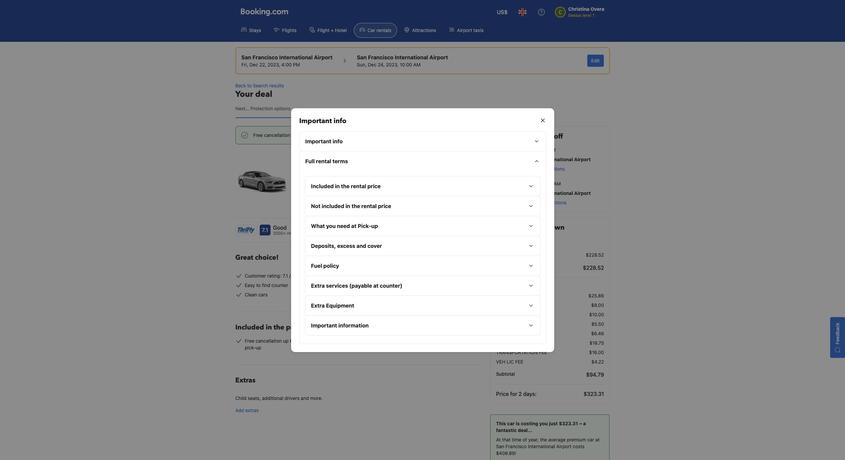 Task type: describe. For each thing, give the bounding box(es) containing it.
$94.79
[[586, 372, 604, 378]]

to pay at pick-up
[[496, 284, 536, 289]]

supplied by thrifty image
[[236, 225, 257, 235]]

pick-up location element
[[242, 53, 333, 61]]

important for important info dropdown button
[[305, 138, 331, 144]]

fuel
[[374, 273, 382, 279]]

add
[[235, 408, 244, 413]]

deal
[[255, 89, 272, 100]]

not
[[311, 203, 320, 209]]

unlimited inside product card group
[[303, 188, 324, 194]]

1 vertical spatial hours
[[303, 338, 315, 344]]

price for 2 days:
[[496, 391, 537, 397]]

mateo
[[507, 331, 523, 337]]

san francisco international airport fri, dec 22, 2023, 4:00 pm
[[242, 54, 333, 68]]

10:00 inside san francisco international airport sun, dec 24, 2023, 10:00 am
[[400, 62, 412, 68]]

tax for loc/dist sales tax
[[535, 322, 544, 327]]

$25.86
[[589, 293, 604, 299]]

sales for loc/dist
[[519, 322, 533, 327]]

airport taxis link
[[443, 23, 490, 38]]

1 vertical spatial unlimited mileage
[[344, 338, 383, 344]]

feedback button
[[831, 318, 846, 358]]

2 vertical spatial and
[[301, 396, 309, 401]]

10
[[292, 273, 297, 279]]

info inside dropdown button
[[333, 138, 343, 144]]

ca
[[496, 303, 503, 308]]

san inside 'san francisco international airport fri, dec 22, 2023, 4:00 pm'
[[242, 54, 251, 60]]

ap conc fee recov
[[496, 293, 544, 299]]

· for 24
[[538, 181, 539, 187]]

stays
[[249, 27, 261, 33]]

deposits, excess and cover
[[311, 243, 382, 249]]

1 large bag
[[303, 178, 328, 184]]

international inside 'san francisco international airport fri, dec 22, 2023, 4:00 pm'
[[279, 54, 313, 60]]

just
[[549, 421, 558, 427]]

terms
[[333, 158, 348, 164]]

in for price
[[266, 323, 272, 332]]

stays link
[[235, 23, 267, 38]]

0 vertical spatial cars
[[380, 282, 390, 288]]

am inside san francisco international airport sun, dec 24, 2023, 10:00 am
[[414, 62, 421, 68]]

dec inside san francisco international airport sun, dec 24, 2023, 10:00 am
[[368, 62, 377, 68]]

to down included in the price
[[290, 338, 294, 344]]

0 vertical spatial off
[[554, 132, 563, 141]]

attractions
[[412, 27, 436, 33]]

more.
[[310, 396, 323, 401]]

attractions link
[[399, 23, 442, 38]]

deposits, excess and cover button
[[305, 236, 540, 256]]

sun, dec 24 · 10:00 am
[[510, 181, 561, 187]]

important info inside dropdown button
[[305, 138, 343, 144]]

1 horizontal spatial $323.31
[[584, 391, 604, 397]]

0 vertical spatial before
[[325, 132, 339, 138]]

veh
[[496, 359, 506, 365]]

this car is costing you just $323.31 – a fantastic deal…
[[496, 421, 586, 434]]

next page is protection options note
[[235, 105, 483, 112]]

need
[[337, 223, 350, 229]]

$408.89!
[[496, 451, 517, 457]]

great choice!
[[235, 253, 279, 262]]

fee for veh lic fee
[[515, 359, 524, 365]]

fee for ca tourism fee
[[526, 303, 535, 308]]

1 vertical spatial rental
[[351, 183, 366, 189]]

cust facility chg
[[496, 312, 542, 318]]

1 horizontal spatial 10:00
[[540, 181, 553, 187]]

well-
[[344, 282, 355, 288]]

san francisco international airport shuttle bus
[[295, 200, 370, 212]]

information
[[338, 323, 369, 329]]

extras
[[245, 408, 259, 413]]

–
[[579, 421, 582, 427]]

dec inside 'san francisco international airport fri, dec 22, 2023, 4:00 pm'
[[250, 62, 258, 68]]

convertible
[[295, 150, 333, 159]]

0 vertical spatial hours
[[311, 132, 324, 138]]

flight + hotel link
[[304, 23, 353, 38]]

4:00 inside 'san francisco international airport fri, dec 22, 2023, 4:00 pm'
[[282, 62, 292, 68]]

sun, inside san francisco international airport sun, dec 24, 2023, 10:00 am
[[357, 62, 367, 68]]

drop-off date element
[[357, 61, 448, 68]]

0 vertical spatial info
[[334, 116, 346, 125]]

drop-off location element
[[357, 53, 448, 61]]

you inside this car is costing you just $323.31 – a fantastic deal…
[[540, 421, 548, 427]]

1 horizontal spatial pm
[[549, 147, 556, 153]]

costs
[[573, 444, 585, 450]]

francisco inside san francisco international airport shuttle bus
[[304, 200, 325, 206]]

0 vertical spatial drop-
[[536, 132, 554, 141]]

1 vertical spatial 2
[[519, 391, 522, 397]]

charge
[[515, 252, 530, 258]]

san francisco international airport sun, dec 24, 2023, 10:00 am
[[357, 54, 448, 68]]

1 horizontal spatial am
[[554, 181, 561, 187]]

1 san francisco international airport group from the left
[[242, 53, 333, 68]]

1 vertical spatial mileage
[[366, 338, 383, 344]]

0 vertical spatial pick-
[[496, 132, 512, 141]]

protection
[[251, 106, 273, 111]]

add extras button
[[235, 407, 483, 414]]

pick- up ap conc fee recov
[[518, 284, 530, 289]]

at inside dropdown button
[[373, 283, 379, 289]]

for
[[511, 391, 518, 397]]

2 horizontal spatial in
[[346, 203, 350, 209]]

airport inside airport taxis 'link'
[[457, 27, 472, 33]]

bag
[[320, 178, 328, 184]]

san inside san francisco international airport sun, dec 24, 2023, 10:00 am
[[357, 54, 367, 60]]

unlimited mileage inside product card group
[[303, 188, 342, 194]]

international up view drop-off instructions
[[544, 190, 573, 196]]

$8.00
[[592, 303, 604, 308]]

to
[[496, 284, 502, 289]]

state sales tax
[[496, 340, 536, 346]]

average
[[549, 437, 566, 443]]

counter)
[[380, 283, 402, 289]]

included for included in the rental price
[[311, 183, 334, 189]]

flight
[[318, 27, 330, 33]]

san francisco international airport for 10:00
[[510, 190, 591, 196]]

francisco down 22
[[520, 157, 542, 162]]

excess
[[337, 243, 355, 249]]

back to search results your deal
[[235, 83, 284, 100]]

off inside "button"
[[534, 200, 540, 206]]

0 horizontal spatial cars
[[259, 292, 268, 298]]

0 vertical spatial important
[[299, 116, 332, 125]]

what you need at pick-up
[[311, 223, 378, 229]]

airport taxis
[[457, 27, 484, 33]]

customer
[[245, 273, 266, 279]]

san down sun, dec 24 · 10:00 am
[[510, 190, 519, 196]]

important information
[[311, 323, 369, 329]]

flights link
[[268, 23, 302, 38]]

at that time of year, the average premium car at san francisco international airport costs $408.89!
[[496, 437, 600, 457]]

full rental terms
[[305, 158, 348, 164]]

next… protection options
[[235, 106, 291, 111]]

car rentals link
[[354, 23, 397, 38]]

24
[[531, 181, 536, 187]]

2 vertical spatial rental
[[361, 203, 377, 209]]

0 vertical spatial $228.52
[[586, 252, 604, 258]]

$323.31 inside this car is costing you just $323.31 – a fantastic deal…
[[559, 421, 578, 427]]

0 vertical spatial free cancellation up to 48 hours before pick-up
[[253, 132, 357, 138]]

pick- inside dropdown button
[[358, 223, 371, 229]]

1 vertical spatial free
[[344, 292, 353, 298]]

international up view pick-up instructions at top
[[544, 157, 573, 162]]

full
[[305, 158, 315, 164]]

fee for ap conc fee recov
[[519, 293, 527, 299]]

· for 22
[[535, 147, 536, 153]]

view for view pick-up instructions
[[510, 166, 520, 172]]

and for cover
[[357, 243, 366, 249]]

full rental terms button
[[300, 151, 546, 171]]

2 san francisco international airport group from the left
[[357, 53, 448, 68]]

at
[[496, 437, 501, 443]]

in for rental
[[335, 183, 340, 189]]

tax for state sales tax
[[527, 340, 536, 346]]

0 vertical spatial important info
[[299, 116, 346, 125]]

1
[[303, 178, 305, 184]]

san francisco international airport for 4:00
[[510, 157, 591, 162]]

22,
[[260, 62, 266, 68]]

is
[[516, 421, 520, 427]]

to inside 'back to search results your deal'
[[247, 83, 252, 88]]

pick- up terms
[[340, 132, 351, 138]]

drop- inside "button"
[[522, 200, 534, 206]]

1 horizontal spatial fri,
[[510, 147, 517, 153]]

car inside at that time of year, the average premium car at san francisco international airport costs $408.89!
[[588, 437, 595, 443]]

time
[[512, 437, 522, 443]]

francisco inside at that time of year, the average premium car at san francisco international airport costs $408.89!
[[506, 444, 527, 450]]

francisco inside 'san francisco international airport fri, dec 22, 2023, 4:00 pm'
[[253, 54, 278, 60]]

important for important information dropdown button
[[311, 323, 337, 329]]

most
[[344, 273, 355, 279]]

(payable
[[349, 283, 372, 289]]

san
[[496, 331, 506, 337]]

chg
[[531, 312, 542, 318]]

1 horizontal spatial unlimited
[[344, 338, 364, 344]]

car rentals
[[368, 27, 392, 33]]



Task type: locate. For each thing, give the bounding box(es) containing it.
to right back
[[247, 83, 252, 88]]

included in the rental price button
[[305, 176, 540, 196]]

international inside san francisco international airport sun, dec 24, 2023, 10:00 am
[[395, 54, 428, 60]]

2 vertical spatial tax
[[527, 340, 536, 346]]

airport
[[457, 27, 472, 33], [314, 54, 333, 60], [430, 54, 448, 60], [575, 157, 591, 162], [575, 190, 591, 196], [355, 200, 370, 206], [557, 444, 572, 450]]

0 vertical spatial policy
[[323, 263, 339, 269]]

car inside this car is costing you just $323.31 – a fantastic deal…
[[507, 421, 515, 427]]

0 horizontal spatial included
[[235, 323, 264, 332]]

international inside san francisco international airport shuttle bus
[[327, 200, 354, 206]]

fee right transportation
[[539, 350, 547, 356]]

you left just
[[540, 421, 548, 427]]

0 vertical spatial mileage
[[325, 188, 342, 194]]

cnty
[[525, 331, 537, 337]]

view for view drop-off instructions
[[510, 200, 520, 206]]

taxis
[[474, 27, 484, 33]]

flights
[[282, 27, 297, 33]]

unlimited
[[303, 188, 324, 194], [344, 338, 364, 344]]

skip to main content element
[[0, 0, 846, 42]]

francisco up bus
[[304, 200, 325, 206]]

san down at
[[496, 444, 505, 450]]

included down the clean in the left of the page
[[235, 323, 264, 332]]

tax down cnty
[[527, 340, 536, 346]]

0 horizontal spatial san francisco international airport group
[[242, 53, 333, 68]]

and inside dropdown button
[[357, 243, 366, 249]]

pm right 22
[[549, 147, 556, 153]]

san francisco international airport up view pick-up instructions at top
[[510, 157, 591, 162]]

at right need
[[351, 223, 356, 229]]

2 san francisco international airport from the top
[[510, 190, 591, 196]]

24,
[[378, 62, 385, 68]]

san down stays link
[[242, 54, 251, 60]]

0 horizontal spatial 10:00
[[400, 62, 412, 68]]

0 vertical spatial car
[[507, 421, 515, 427]]

1 horizontal spatial ·
[[538, 181, 539, 187]]

fuel policy
[[311, 263, 339, 269]]

1 horizontal spatial san francisco international airport group
[[357, 53, 448, 68]]

0 horizontal spatial and
[[301, 396, 309, 401]]

cars down fuel at the bottom
[[380, 282, 390, 288]]

mileage inside product card group
[[325, 188, 342, 194]]

dec left 22,
[[250, 62, 258, 68]]

extra services (payable at counter) button
[[305, 276, 540, 296]]

2 inside product card group
[[363, 178, 366, 184]]

extra for extra services (payable at counter)
[[311, 283, 325, 289]]

1 vertical spatial car
[[588, 437, 595, 443]]

2 vertical spatial car
[[496, 252, 504, 258]]

2 left 'small'
[[363, 178, 366, 184]]

airport inside at that time of year, the average premium car at san francisco international airport costs $408.89!
[[557, 444, 572, 450]]

counter
[[272, 282, 288, 288]]

off up fri, dec 22 · 4:00 pm
[[554, 132, 563, 141]]

state
[[496, 340, 510, 346]]

san francisco international airport
[[510, 157, 591, 162], [510, 190, 591, 196]]

48 up convertible
[[304, 132, 310, 138]]

0 vertical spatial cancellation
[[264, 132, 290, 138]]

1 horizontal spatial sun,
[[510, 181, 520, 187]]

free down the well-
[[344, 292, 353, 298]]

instructions up sun, dec 24 · 10:00 am
[[539, 166, 565, 172]]

2 horizontal spatial and
[[522, 132, 535, 141]]

unlimited mileage
[[303, 188, 342, 194], [344, 338, 383, 344]]

0 vertical spatial san francisco international airport
[[510, 157, 591, 162]]

subtotal
[[496, 371, 515, 377]]

recov
[[528, 293, 544, 299]]

cancellation down included in the price
[[256, 338, 282, 344]]

san francisco international airport up view drop-off instructions
[[510, 190, 591, 196]]

to up convertible
[[299, 132, 303, 138]]

0 vertical spatial unlimited
[[303, 188, 324, 194]]

1 extra from the top
[[311, 283, 325, 289]]

options
[[274, 106, 291, 111]]

1 vertical spatial and
[[357, 243, 366, 249]]

1 horizontal spatial 48
[[304, 132, 310, 138]]

important inside dropdown button
[[311, 323, 337, 329]]

1 vertical spatial free cancellation up to 48 hours before pick-up
[[245, 338, 331, 351]]

included inside dropdown button
[[311, 183, 334, 189]]

up inside view pick-up instructions button
[[533, 166, 538, 172]]

fri, left 22,
[[242, 62, 248, 68]]

cars down find
[[259, 292, 268, 298]]

0 horizontal spatial 2
[[363, 178, 366, 184]]

view inside "button"
[[510, 200, 520, 206]]

product card group
[[235, 150, 483, 237]]

mileage down bag
[[325, 188, 342, 194]]

0 horizontal spatial you
[[326, 223, 336, 229]]

cancellation
[[355, 292, 382, 298]]

1 vertical spatial 48
[[296, 338, 302, 344]]

and
[[522, 132, 535, 141], [357, 243, 366, 249], [301, 396, 309, 401]]

0 horizontal spatial pm
[[293, 62, 300, 68]]

international down year, on the bottom right of the page
[[528, 444, 555, 450]]

at down fuel at the bottom
[[373, 283, 379, 289]]

free cancellation up to 48 hours before pick-up up convertible
[[253, 132, 357, 138]]

policy inside dropdown button
[[323, 263, 339, 269]]

car inside skip to main content element
[[368, 27, 375, 33]]

sun, left 24,
[[357, 62, 367, 68]]

well-maintained cars
[[344, 282, 390, 288]]

1 san francisco international airport from the top
[[510, 157, 591, 162]]

instructions inside "button"
[[541, 200, 567, 206]]

0 horizontal spatial pick-
[[358, 223, 371, 229]]

car for car hire charge
[[496, 252, 504, 258]]

fri,
[[242, 62, 248, 68], [510, 147, 517, 153]]

pm inside 'san francisco international airport fri, dec 22, 2023, 4:00 pm'
[[293, 62, 300, 68]]

10:00 down drop-off location element
[[400, 62, 412, 68]]

1 vertical spatial in
[[346, 203, 350, 209]]

dec left 24,
[[368, 62, 377, 68]]

1 horizontal spatial drop-
[[536, 132, 554, 141]]

international down included in the rental price
[[327, 200, 354, 206]]

10:00
[[400, 62, 412, 68], [540, 181, 553, 187]]

1 horizontal spatial 4:00
[[537, 147, 548, 153]]

important info button
[[300, 131, 546, 151]]

0 vertical spatial unlimited mileage
[[303, 188, 342, 194]]

1 vertical spatial important
[[305, 138, 331, 144]]

1 vertical spatial san francisco international airport
[[510, 190, 591, 196]]

view inside button
[[510, 166, 520, 172]]

clean cars
[[245, 292, 268, 298]]

1 horizontal spatial unlimited mileage
[[344, 338, 383, 344]]

1 vertical spatial sun,
[[510, 181, 520, 187]]

1 vertical spatial pm
[[549, 147, 556, 153]]

2 vertical spatial free
[[245, 338, 255, 344]]

international up drop-off date element
[[395, 54, 428, 60]]

fee down to pay at pick-up
[[519, 293, 527, 299]]

0 vertical spatial car
[[368, 27, 375, 33]]

and for drop-
[[522, 132, 535, 141]]

flight + hotel
[[318, 27, 347, 33]]

1 vertical spatial pick-
[[358, 223, 371, 229]]

0 vertical spatial pm
[[293, 62, 300, 68]]

and left the cover at the left bottom of the page
[[357, 243, 366, 249]]

extra for extra equipment
[[311, 303, 325, 309]]

small
[[367, 178, 379, 184]]

0 horizontal spatial in
[[266, 323, 272, 332]]

0 vertical spatial free
[[253, 132, 263, 138]]

info up terms
[[333, 138, 343, 144]]

fri, inside 'san francisco international airport fri, dec 22, 2023, 4:00 pm'
[[242, 62, 248, 68]]

francisco up 22,
[[253, 54, 278, 60]]

that
[[502, 437, 511, 443]]

am right 24
[[554, 181, 561, 187]]

1 vertical spatial car
[[496, 223, 507, 232]]

1 vertical spatial cancellation
[[256, 338, 282, 344]]

1 vertical spatial $323.31
[[559, 421, 578, 427]]

1 horizontal spatial you
[[540, 421, 548, 427]]

1 horizontal spatial 2
[[519, 391, 522, 397]]

veh lic fee
[[496, 359, 524, 365]]

sun,
[[357, 62, 367, 68], [510, 181, 520, 187]]

francisco inside san francisco international airport sun, dec 24, 2023, 10:00 am
[[368, 54, 394, 60]]

san up shuttle
[[295, 200, 303, 206]]

edit button
[[588, 55, 604, 67]]

hotel
[[335, 27, 347, 33]]

sales up san mateo cnty tax
[[519, 322, 533, 327]]

drop- down 24
[[522, 200, 534, 206]]

1 horizontal spatial mileage
[[366, 338, 383, 344]]

important info dialog
[[283, 100, 563, 360]]

cancellation down 'options'
[[264, 132, 290, 138]]

included right 1
[[311, 183, 334, 189]]

sales up transportation
[[512, 340, 526, 346]]

$5.50
[[592, 322, 604, 327]]

am down drop-off location element
[[414, 62, 421, 68]]

international up pick-up date element
[[279, 54, 313, 60]]

included in the price
[[235, 323, 303, 332]]

view pick-up instructions button
[[510, 166, 565, 173]]

free down included in the price
[[245, 338, 255, 344]]

mileage down information
[[366, 338, 383, 344]]

dec left 22
[[518, 147, 527, 153]]

car up hire
[[496, 223, 507, 232]]

pick- inside button
[[522, 166, 533, 172]]

$4.22
[[592, 359, 604, 365]]

2023, inside san francisco international airport sun, dec 24, 2023, 10:00 am
[[386, 62, 399, 68]]

popular
[[356, 273, 372, 279]]

1 vertical spatial 4:00
[[537, 147, 548, 153]]

10:00 right 24
[[540, 181, 553, 187]]

1 horizontal spatial 2023,
[[386, 62, 399, 68]]

0 horizontal spatial drop-
[[522, 200, 534, 206]]

services
[[326, 283, 348, 289]]

1 vertical spatial drop-
[[522, 200, 534, 206]]

0 horizontal spatial sun,
[[357, 62, 367, 68]]

policy right "fuel"
[[323, 263, 339, 269]]

2 small bags
[[363, 178, 391, 184]]

car left hire
[[496, 252, 504, 258]]

transportation
[[496, 350, 538, 356]]

before
[[325, 132, 339, 138], [317, 338, 331, 344]]

san up back to search results link
[[357, 54, 367, 60]]

info
[[334, 116, 346, 125], [333, 138, 343, 144]]

2 extra from the top
[[311, 303, 325, 309]]

2023, for san francisco international airport sun, dec 24, 2023, 10:00 am
[[386, 62, 399, 68]]

1 vertical spatial tax
[[539, 331, 547, 337]]

0 horizontal spatial am
[[414, 62, 421, 68]]

and left more.
[[301, 396, 309, 401]]

at inside at that time of year, the average premium car at san francisco international airport costs $408.89!
[[596, 437, 600, 443]]

add extras
[[235, 408, 259, 413]]

1 vertical spatial view
[[510, 200, 520, 206]]

$6.46
[[591, 331, 604, 337]]

1 vertical spatial unlimited
[[344, 338, 364, 344]]

pick- down included in the price
[[245, 345, 256, 351]]

1 horizontal spatial in
[[335, 183, 340, 189]]

up inside what you need at pick-up dropdown button
[[371, 223, 378, 229]]

1 vertical spatial sales
[[512, 340, 526, 346]]

international inside at that time of year, the average premium car at san francisco international airport costs $408.89!
[[528, 444, 555, 450]]

view drop-off instructions
[[510, 200, 567, 206]]

0 vertical spatial 4:00
[[282, 62, 292, 68]]

at right pay
[[513, 284, 517, 289]]

2 view from the top
[[510, 200, 520, 206]]

pm down "pick-up location" element
[[293, 62, 300, 68]]

0 horizontal spatial car
[[507, 421, 515, 427]]

0 horizontal spatial fri,
[[242, 62, 248, 68]]

0 vertical spatial 10:00
[[400, 62, 412, 68]]

price
[[496, 391, 509, 397]]

drop- up fri, dec 22 · 4:00 pm
[[536, 132, 554, 141]]

francisco down 24
[[520, 190, 542, 196]]

unlimited down information
[[344, 338, 364, 344]]

included
[[311, 183, 334, 189], [235, 323, 264, 332]]

free cancellation up to 48 hours before pick-up down included in the price
[[245, 338, 331, 351]]

before inside free cancellation up to 48 hours before pick-up
[[317, 338, 331, 344]]

what you need at pick-up button
[[305, 216, 540, 236]]

2 vertical spatial important
[[311, 323, 337, 329]]

this
[[496, 421, 506, 427]]

4:00 down "pick-up location" element
[[282, 62, 292, 68]]

child
[[235, 396, 247, 401]]

airport inside san francisco international airport sun, dec 24, 2023, 10:00 am
[[430, 54, 448, 60]]

san francisco international airport group
[[242, 53, 333, 68], [357, 53, 448, 68]]

easy
[[245, 282, 255, 288]]

deal…
[[518, 428, 533, 434]]

results
[[270, 83, 284, 88]]

· right 24
[[538, 181, 539, 187]]

car
[[507, 421, 515, 427], [588, 437, 595, 443]]

fuel policy button
[[305, 256, 540, 276]]

costing
[[521, 421, 539, 427]]

instructions for view pick-up instructions
[[539, 166, 565, 172]]

mileage
[[325, 188, 342, 194], [366, 338, 383, 344]]

0 vertical spatial 48
[[304, 132, 310, 138]]

2023, for san francisco international airport fri, dec 22, 2023, 4:00 pm
[[268, 62, 280, 68]]

1 vertical spatial included
[[235, 323, 264, 332]]

2 2023, from the left
[[386, 62, 399, 68]]

0 vertical spatial view
[[510, 166, 520, 172]]

rental left 'small'
[[351, 183, 366, 189]]

$323.31 down $94.79 on the bottom of the page
[[584, 391, 604, 397]]

san inside at that time of year, the average premium car at san francisco international airport costs $408.89!
[[496, 444, 505, 450]]

4:00 right 22
[[537, 147, 548, 153]]

premium
[[567, 437, 586, 443]]

choice!
[[255, 253, 279, 262]]

the inside at that time of year, the average premium car at san francisco international airport costs $408.89!
[[540, 437, 547, 443]]

fri, left 22
[[510, 147, 517, 153]]

pick-up and drop-off
[[496, 132, 563, 141]]

you left need
[[326, 223, 336, 229]]

car left is at the bottom
[[507, 421, 515, 427]]

0 horizontal spatial mileage
[[325, 188, 342, 194]]

to left find
[[256, 282, 261, 288]]

0 vertical spatial 2
[[363, 178, 366, 184]]

dec left 24
[[521, 181, 529, 187]]

of
[[523, 437, 527, 443]]

tax right cnty
[[539, 331, 547, 337]]

1 horizontal spatial included
[[311, 183, 334, 189]]

sun, left 24
[[510, 181, 520, 187]]

1 horizontal spatial cars
[[380, 282, 390, 288]]

drivers
[[285, 396, 300, 401]]

cust
[[496, 312, 509, 318]]

important inside dropdown button
[[305, 138, 331, 144]]

most popular fuel policy
[[344, 273, 396, 279]]

0 vertical spatial rental
[[316, 158, 331, 164]]

included in the rental price
[[311, 183, 381, 189]]

1 horizontal spatial off
[[554, 132, 563, 141]]

car right premium
[[588, 437, 595, 443]]

airport inside 'san francisco international airport fri, dec 22, 2023, 4:00 pm'
[[314, 54, 333, 60]]

airport inside san francisco international airport shuttle bus
[[355, 200, 370, 206]]

0 vertical spatial you
[[326, 223, 336, 229]]

0 horizontal spatial ·
[[535, 147, 536, 153]]

1 vertical spatial before
[[317, 338, 331, 344]]

rating:
[[267, 273, 281, 279]]

$323.31
[[584, 391, 604, 397], [559, 421, 578, 427]]

+
[[331, 27, 334, 33]]

fee down 'recov'
[[526, 303, 535, 308]]

rental down 'small'
[[361, 203, 377, 209]]

car for car rentals
[[368, 27, 375, 33]]

unlimited mileage down bag
[[303, 188, 342, 194]]

2 right for
[[519, 391, 522, 397]]

pick-up date element
[[242, 61, 333, 68]]

1 2023, from the left
[[268, 62, 280, 68]]

info down next page is protection options note
[[334, 116, 346, 125]]

policy up counter)
[[383, 273, 396, 279]]

included
[[322, 203, 344, 209]]

extra left services
[[311, 283, 325, 289]]

pick- right need
[[358, 223, 371, 229]]

0 vertical spatial am
[[414, 62, 421, 68]]

pick- up 24
[[522, 166, 533, 172]]

pick- inside free cancellation up to 48 hours before pick-up
[[245, 345, 256, 351]]

car for car price breakdown
[[496, 223, 507, 232]]

1 horizontal spatial car
[[588, 437, 595, 443]]

unlimited down large
[[303, 188, 324, 194]]

$16.00
[[589, 350, 604, 356]]

0 horizontal spatial unlimited mileage
[[303, 188, 342, 194]]

1 vertical spatial policy
[[383, 273, 396, 279]]

instructions for view drop-off instructions
[[541, 200, 567, 206]]

car left rentals
[[368, 27, 375, 33]]

unlimited mileage down information
[[344, 338, 383, 344]]

extra services (payable at counter)
[[311, 283, 402, 289]]

san inside san francisco international airport shuttle bus
[[295, 200, 303, 206]]

car price breakdown
[[496, 223, 565, 232]]

francisco up 24,
[[368, 54, 394, 60]]

0 horizontal spatial policy
[[323, 263, 339, 269]]

instructions inside button
[[539, 166, 565, 172]]

0 horizontal spatial off
[[534, 200, 540, 206]]

rental right full
[[316, 158, 331, 164]]

instructions
[[539, 166, 565, 172], [541, 200, 567, 206]]

1 vertical spatial ·
[[538, 181, 539, 187]]

48 down included in the price
[[296, 338, 302, 344]]

francisco
[[253, 54, 278, 60], [368, 54, 394, 60], [520, 157, 542, 162], [520, 190, 542, 196], [304, 200, 325, 206], [506, 444, 527, 450]]

and up 22
[[522, 132, 535, 141]]

pick- up fri, dec 22 · 4:00 pm
[[496, 132, 512, 141]]

tax
[[535, 322, 544, 327], [539, 331, 547, 337], [527, 340, 536, 346]]

1 horizontal spatial pick-
[[496, 132, 512, 141]]

included for included in the price
[[235, 323, 264, 332]]

sales for state
[[512, 340, 526, 346]]

1 view from the top
[[510, 166, 520, 172]]

2023, inside 'san francisco international airport fri, dec 22, 2023, 4:00 pm'
[[268, 62, 280, 68]]

bags
[[381, 178, 391, 184]]

international
[[279, 54, 313, 60], [395, 54, 428, 60], [544, 157, 573, 162], [544, 190, 573, 196], [327, 200, 354, 206], [528, 444, 555, 450]]

a
[[584, 421, 586, 427]]

loc/dist
[[496, 322, 518, 327]]

0 vertical spatial included
[[311, 183, 334, 189]]

view drop-off instructions button
[[510, 200, 567, 206]]

1 vertical spatial off
[[534, 200, 540, 206]]

you inside what you need at pick-up dropdown button
[[326, 223, 336, 229]]

facility
[[510, 312, 530, 318]]

at right premium
[[596, 437, 600, 443]]

the
[[341, 183, 350, 189], [352, 203, 360, 209], [274, 323, 284, 332], [540, 437, 547, 443]]

lic
[[507, 359, 514, 365]]

1 vertical spatial $228.52
[[583, 265, 604, 271]]

car hire charge
[[496, 252, 530, 258]]

at inside dropdown button
[[351, 223, 356, 229]]

· right 22
[[535, 147, 536, 153]]

breakdown
[[527, 223, 565, 232]]

free cancellation
[[344, 292, 382, 298]]

1 vertical spatial extra
[[311, 303, 325, 309]]

/
[[289, 273, 291, 279]]

san down fri, dec 22 · 4:00 pm
[[510, 157, 519, 162]]



Task type: vqa. For each thing, say whether or not it's contained in the screenshot.
'price' within the Not included in the rental price dropdown button
yes



